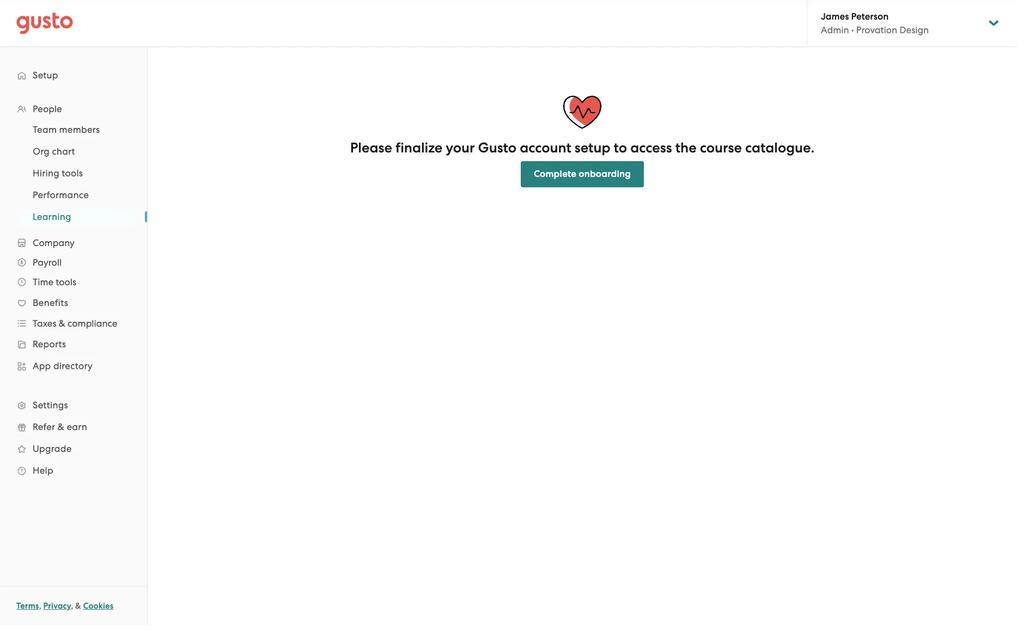 Task type: locate. For each thing, give the bounding box(es) containing it.
0 vertical spatial &
[[59, 318, 65, 329]]

app directory
[[33, 361, 93, 372]]

cookies
[[83, 602, 114, 611]]

& right taxes
[[59, 318, 65, 329]]

1 list from the top
[[0, 99, 147, 482]]

gusto navigation element
[[0, 47, 147, 499]]

&
[[59, 318, 65, 329], [58, 422, 64, 433], [75, 602, 81, 611]]

provation
[[857, 25, 898, 35]]

& left the cookies button
[[75, 602, 81, 611]]

company button
[[11, 233, 136, 253]]

payroll button
[[11, 253, 136, 273]]

0 horizontal spatial ,
[[39, 602, 41, 611]]

james
[[821, 11, 849, 22]]

compliance
[[68, 318, 117, 329]]

1 vertical spatial &
[[58, 422, 64, 433]]

taxes & compliance
[[33, 318, 117, 329]]

reports link
[[11, 335, 136, 354]]

performance
[[33, 190, 89, 201]]

tools for hiring tools
[[62, 168, 83, 179]]

team members link
[[20, 120, 136, 140]]

earn
[[67, 422, 87, 433]]

2 , from the left
[[71, 602, 73, 611]]

to
[[614, 140, 627, 156]]

catalogue
[[746, 140, 811, 156]]

terms
[[16, 602, 39, 611]]

,
[[39, 602, 41, 611], [71, 602, 73, 611]]

terms , privacy , & cookies
[[16, 602, 114, 611]]

privacy link
[[43, 602, 71, 611]]

performance link
[[20, 185, 136, 205]]

1 , from the left
[[39, 602, 41, 611]]

hiring tools
[[33, 168, 83, 179]]

terms link
[[16, 602, 39, 611]]

course
[[700, 140, 742, 156]]

please finalize your gusto account setup to access the course catalogue .
[[350, 140, 815, 156]]

list
[[0, 99, 147, 482], [0, 119, 147, 228]]

setup
[[33, 70, 58, 81]]

2 vertical spatial &
[[75, 602, 81, 611]]

2 list from the top
[[0, 119, 147, 228]]

list containing team members
[[0, 119, 147, 228]]

& inside dropdown button
[[59, 318, 65, 329]]

benefits
[[33, 298, 68, 308]]

directory
[[53, 361, 93, 372]]

1 vertical spatial tools
[[56, 277, 76, 288]]

team members
[[33, 124, 100, 135]]

, left the cookies button
[[71, 602, 73, 611]]

time
[[33, 277, 53, 288]]

, left privacy link
[[39, 602, 41, 611]]

list containing people
[[0, 99, 147, 482]]

1 horizontal spatial ,
[[71, 602, 73, 611]]

tools down payroll "dropdown button"
[[56, 277, 76, 288]]

settings
[[33, 400, 68, 411]]

setup link
[[11, 65, 136, 85]]

0 vertical spatial tools
[[62, 168, 83, 179]]

help link
[[11, 461, 136, 481]]

app
[[33, 361, 51, 372]]

app directory link
[[11, 356, 136, 376]]

setup
[[575, 140, 611, 156]]

admin
[[821, 25, 849, 35]]

tools up the performance link
[[62, 168, 83, 179]]

& left earn
[[58, 422, 64, 433]]

taxes
[[33, 318, 56, 329]]

tools
[[62, 168, 83, 179], [56, 277, 76, 288]]

hiring
[[33, 168, 59, 179]]

tools inside "dropdown button"
[[56, 277, 76, 288]]



Task type: vqa. For each thing, say whether or not it's contained in the screenshot.
Terms link
yes



Task type: describe. For each thing, give the bounding box(es) containing it.
people
[[33, 104, 62, 114]]

company
[[33, 238, 75, 249]]

help
[[33, 465, 53, 476]]

members
[[59, 124, 100, 135]]

learning link
[[20, 207, 136, 227]]

account
[[520, 140, 572, 156]]

time tools button
[[11, 273, 136, 292]]

org
[[33, 146, 50, 157]]

privacy
[[43, 602, 71, 611]]

design
[[900, 25, 929, 35]]

payroll
[[33, 257, 62, 268]]

access
[[631, 140, 672, 156]]

gusto
[[478, 140, 517, 156]]

peterson
[[852, 11, 889, 22]]

chart
[[52, 146, 75, 157]]

time tools
[[33, 277, 76, 288]]

finalize
[[396, 140, 443, 156]]

your
[[446, 140, 475, 156]]

refer & earn
[[33, 422, 87, 433]]

upgrade
[[33, 444, 72, 455]]

settings link
[[11, 396, 136, 415]]

•
[[852, 25, 854, 35]]

complete onboarding
[[534, 168, 631, 180]]

the
[[676, 140, 697, 156]]

james peterson admin • provation design
[[821, 11, 929, 35]]

org chart
[[33, 146, 75, 157]]

tools for time tools
[[56, 277, 76, 288]]

cookies button
[[83, 600, 114, 613]]

benefits link
[[11, 293, 136, 313]]

home image
[[16, 12, 73, 34]]

hiring tools link
[[20, 164, 136, 183]]

refer & earn link
[[11, 417, 136, 437]]

please
[[350, 140, 392, 156]]

learning
[[33, 211, 71, 222]]

people button
[[11, 99, 136, 119]]

reports
[[33, 339, 66, 350]]

org chart link
[[20, 142, 136, 161]]

.
[[811, 140, 815, 156]]

onboarding
[[579, 168, 631, 180]]

refer
[[33, 422, 55, 433]]

complete onboarding link
[[521, 161, 644, 187]]

team
[[33, 124, 57, 135]]

complete
[[534, 168, 577, 180]]

& for compliance
[[59, 318, 65, 329]]

upgrade link
[[11, 439, 136, 459]]

& for earn
[[58, 422, 64, 433]]

taxes & compliance button
[[11, 314, 136, 334]]



